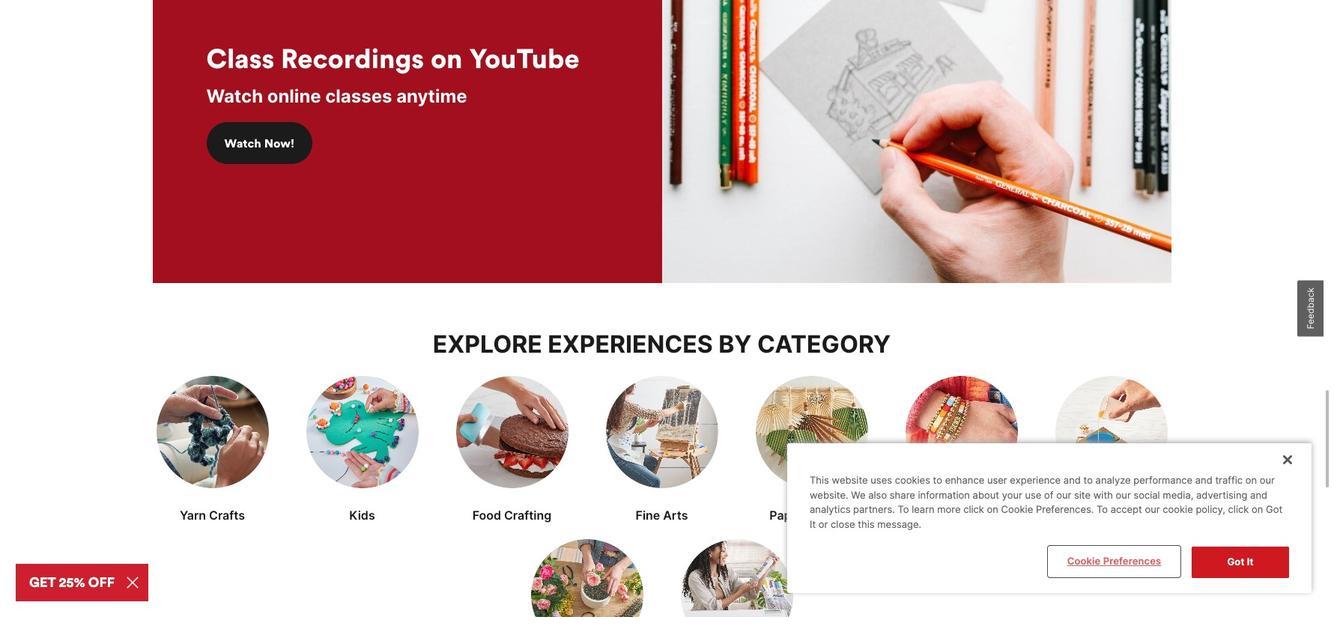 Task type: locate. For each thing, give the bounding box(es) containing it.
crafts
[[209, 508, 245, 523], [1063, 508, 1099, 523]]

analyze
[[1096, 475, 1131, 487]]

click down about
[[964, 504, 985, 516]]

or
[[819, 518, 828, 530]]

youtube
[[469, 41, 580, 75]]

crafts right yarn
[[209, 508, 245, 523]]

1 vertical spatial got
[[1228, 556, 1245, 568]]

got inside button
[[1228, 556, 1245, 568]]

got up got it button
[[1266, 504, 1283, 516]]

got down advertising
[[1228, 556, 1245, 568]]

& for hobbies
[[1102, 508, 1110, 523]]

cookie inside this website uses cookies to enhance user experience and to analyze performance and traffic on our website. we also share information about your use of our site with our social media, advertising and analytics partners. to learn more click on cookie preferences. to accept our cookie policy, click on got it or close this message.
[[1002, 504, 1034, 516]]

& right more
[[963, 508, 971, 523]]

got inside this website uses cookies to enhance user experience and to analyze performance and traffic on our website. we also share information about your use of our site with our social media, advertising and analytics partners. to learn more click on cookie preferences. to accept our cookie policy, click on got it or close this message.
[[1266, 504, 1283, 516]]

jewelry & beads
[[914, 508, 1010, 523]]

2 to from the left
[[1084, 475, 1093, 487]]

more
[[938, 504, 961, 516]]

explore
[[433, 330, 542, 359]]

click
[[964, 504, 985, 516], [1229, 504, 1250, 516]]

paper crafting link
[[756, 376, 868, 524]]

0 vertical spatial it
[[810, 518, 816, 530]]

experience
[[1010, 475, 1061, 487]]

watch
[[206, 85, 263, 107], [224, 135, 261, 150]]

it
[[810, 518, 816, 530], [1248, 556, 1254, 568]]

0 horizontal spatial cookie
[[1002, 504, 1034, 516]]

cookie
[[1002, 504, 1034, 516], [1068, 556, 1101, 568]]

advertising
[[1197, 489, 1248, 501]]

this website uses cookies to enhance user experience and to analyze performance and traffic on our website. we also share information about your use of our site with our social media, advertising and analytics partners. to learn more click on cookie preferences. to accept our cookie policy, click on got it or close this message.
[[810, 475, 1283, 530]]

category
[[758, 330, 891, 359]]

0 horizontal spatial to
[[933, 475, 943, 487]]

to
[[898, 504, 909, 516], [1097, 504, 1108, 516]]

1 crafts from the left
[[209, 508, 245, 523]]

jewelry
[[914, 508, 960, 523]]

0 horizontal spatial crafts
[[209, 508, 245, 523]]

uses
[[871, 475, 893, 487]]

this
[[810, 475, 830, 487]]

cookie
[[1163, 504, 1194, 516]]

cookie inside button
[[1068, 556, 1101, 568]]

it left or
[[810, 518, 816, 530]]

2 crafting from the left
[[807, 508, 854, 523]]

with
[[1094, 489, 1114, 501]]

watch online classes anytime
[[206, 85, 467, 107]]

1 horizontal spatial and
[[1196, 475, 1213, 487]]

2 crafts from the left
[[1063, 508, 1099, 523]]

yarn
[[180, 508, 206, 523]]

it down advertising
[[1248, 556, 1254, 568]]

& down the with
[[1102, 508, 1110, 523]]

to down the with
[[1097, 504, 1108, 516]]

policy,
[[1196, 504, 1226, 516]]

1 crafting from the left
[[504, 508, 552, 523]]

arts
[[663, 508, 688, 523]]

user
[[988, 475, 1008, 487]]

on down about
[[987, 504, 999, 516]]

watch for watch online classes anytime
[[206, 85, 263, 107]]

to
[[933, 475, 943, 487], [1084, 475, 1093, 487]]

and up advertising
[[1196, 475, 1213, 487]]

close
[[831, 518, 855, 530]]

crafting inside food crafting link
[[504, 508, 552, 523]]

2 & from the left
[[1102, 508, 1110, 523]]

watch now! button
[[206, 122, 313, 164]]

1 vertical spatial it
[[1248, 556, 1254, 568]]

information
[[918, 489, 970, 501]]

watch inside button
[[224, 135, 261, 150]]

hobbies
[[1113, 508, 1161, 523]]

1 horizontal spatial to
[[1097, 504, 1108, 516]]

and right advertising
[[1251, 489, 1268, 501]]

jewelry & beads link
[[906, 376, 1018, 524]]

crafting right food
[[504, 508, 552, 523]]

0 vertical spatial cookie
[[1002, 504, 1034, 516]]

our down social at the bottom of page
[[1145, 504, 1161, 516]]

1 & from the left
[[963, 508, 971, 523]]

& for beads
[[963, 508, 971, 523]]

1 horizontal spatial crafts
[[1063, 508, 1099, 523]]

crafts down site at the right bottom of page
[[1063, 508, 1099, 523]]

got it button
[[1192, 547, 1290, 579]]

our
[[1260, 475, 1275, 487], [1057, 489, 1072, 501], [1116, 489, 1131, 501], [1145, 504, 1161, 516]]

1 to from the left
[[933, 475, 943, 487]]

0 horizontal spatial click
[[964, 504, 985, 516]]

0 vertical spatial got
[[1266, 504, 1283, 516]]

recordings
[[281, 41, 424, 75]]

got
[[1266, 504, 1283, 516], [1228, 556, 1245, 568]]

1 horizontal spatial to
[[1084, 475, 1093, 487]]

watch left now!
[[224, 135, 261, 150]]

0 horizontal spatial and
[[1064, 475, 1081, 487]]

traffic
[[1216, 475, 1243, 487]]

and up site at the right bottom of page
[[1064, 475, 1081, 487]]

0 horizontal spatial crafting
[[504, 508, 552, 523]]

and
[[1064, 475, 1081, 487], [1196, 475, 1213, 487], [1251, 489, 1268, 501]]

a pair of hands crochets image
[[156, 376, 269, 488]]

1 horizontal spatial got
[[1266, 504, 1283, 516]]

our up preferences.
[[1057, 489, 1072, 501]]

performance
[[1134, 475, 1193, 487]]

1 horizontal spatial crafting
[[807, 508, 854, 523]]

on
[[431, 41, 463, 75], [1246, 475, 1258, 487], [987, 504, 999, 516], [1252, 504, 1264, 516]]

class recordings on youtube
[[206, 41, 580, 75]]

our right traffic
[[1260, 475, 1275, 487]]

to up information
[[933, 475, 943, 487]]

media,
[[1163, 489, 1194, 501]]

partners.
[[854, 504, 895, 516]]

we
[[852, 489, 866, 501]]

fine arts
[[636, 508, 688, 523]]

click down advertising
[[1229, 504, 1250, 516]]

1 horizontal spatial it
[[1248, 556, 1254, 568]]

to up site at the right bottom of page
[[1084, 475, 1093, 487]]

0 horizontal spatial to
[[898, 504, 909, 516]]

this
[[858, 518, 875, 530]]

2 to from the left
[[1097, 504, 1108, 516]]

online
[[267, 85, 321, 107]]

social
[[1134, 489, 1161, 501]]

crafting down website.
[[807, 508, 854, 523]]

1 vertical spatial cookie
[[1068, 556, 1101, 568]]

classes
[[325, 85, 392, 107]]

a woman sitting on a stool paints a winter forest scene on a canvas sitting on an easel. image
[[606, 376, 718, 488]]

0 horizontal spatial got
[[1228, 556, 1245, 568]]

2 click from the left
[[1229, 504, 1250, 516]]

0 horizontal spatial &
[[963, 508, 971, 523]]

a person pour gold resin onto a small wooden plaque. image
[[1056, 376, 1168, 488]]

1 horizontal spatial click
[[1229, 504, 1250, 516]]

a pair of hands places a layer of cake onto a layer of strawberries and icing. image
[[456, 376, 568, 488]]

cookie preferences button
[[1049, 547, 1180, 577]]

class
[[206, 41, 274, 75]]

our up accept
[[1116, 489, 1131, 501]]

to down share
[[898, 504, 909, 516]]

1 vertical spatial watch
[[224, 135, 261, 150]]

1 horizontal spatial cookie
[[1068, 556, 1101, 568]]

on right the policy, in the bottom right of the page
[[1252, 504, 1264, 516]]

cookies
[[895, 475, 931, 487]]

watch down 'class'
[[206, 85, 263, 107]]

0 horizontal spatial it
[[810, 518, 816, 530]]

crafts & hobbies
[[1063, 508, 1161, 523]]

share
[[890, 489, 916, 501]]

a close up picture of golden beaded bracelets on a person's wrist. image
[[906, 376, 1018, 488]]

cookie left "preferences"
[[1068, 556, 1101, 568]]

&
[[963, 508, 971, 523], [1102, 508, 1110, 523]]

an overhead image of a hand drawing image
[[662, 0, 1172, 283]]

crafting
[[504, 508, 552, 523], [807, 508, 854, 523]]

0 vertical spatial watch
[[206, 85, 263, 107]]

cookie down the 'your'
[[1002, 504, 1034, 516]]

1 horizontal spatial &
[[1102, 508, 1110, 523]]

crafting inside paper crafting link
[[807, 508, 854, 523]]



Task type: vqa. For each thing, say whether or not it's contained in the screenshot.
24DAYUSMIK corresponding to Crayola® Color Wonder™ Stow & Go Studio™ Lap Desk
no



Task type: describe. For each thing, give the bounding box(es) containing it.
fine
[[636, 508, 660, 523]]

enhance
[[945, 475, 985, 487]]

by
[[719, 330, 752, 359]]

1 to from the left
[[898, 504, 909, 516]]

a child's pair of hands glues beads onto a paper frog image
[[306, 376, 419, 488]]

crafting for food crafting
[[504, 508, 552, 523]]

crafting for paper crafting
[[807, 508, 854, 523]]

use
[[1026, 489, 1042, 501]]

it inside this website uses cookies to enhance user experience and to analyze performance and traffic on our website. we also share information about your use of our site with our social media, advertising and analytics partners. to learn more click on cookie preferences. to accept our cookie policy, click on got it or close this message.
[[810, 518, 816, 530]]

fine arts link
[[606, 376, 718, 524]]

also
[[869, 489, 887, 501]]

accept
[[1111, 504, 1143, 516]]

a collection of giant paper leaves hanging on macramé ropes tied to a horizontal wooden dowel. image
[[756, 376, 868, 488]]

crafts inside crafts & hobbies link
[[1063, 508, 1099, 523]]

experiences
[[548, 330, 713, 359]]

cookie preferences
[[1068, 556, 1162, 568]]

got it
[[1228, 556, 1254, 568]]

website
[[832, 475, 868, 487]]

website.
[[810, 489, 849, 501]]

it inside button
[[1248, 556, 1254, 568]]

message.
[[878, 518, 922, 530]]

now!
[[264, 135, 295, 150]]

1 click from the left
[[964, 504, 985, 516]]

watch for watch now!
[[224, 135, 261, 150]]

about
[[973, 489, 1000, 501]]

2 horizontal spatial and
[[1251, 489, 1268, 501]]

yarn crafts link
[[156, 376, 269, 524]]

paper crafting
[[770, 508, 854, 523]]

explore experiences by category
[[433, 330, 891, 359]]

beads
[[974, 508, 1010, 523]]

preferences.
[[1036, 504, 1094, 516]]

watch now!
[[224, 135, 295, 150]]

food crafting
[[473, 508, 552, 523]]

kids link
[[306, 376, 419, 524]]

crafts & hobbies link
[[1056, 376, 1168, 524]]

crafts inside 'yarn crafts' link
[[209, 508, 245, 523]]

on up anytime
[[431, 41, 463, 75]]

analytics
[[810, 504, 851, 516]]

of
[[1045, 489, 1054, 501]]

a pair of hands arranges pink roses in a flower pot. image
[[531, 539, 643, 618]]

on right traffic
[[1246, 475, 1258, 487]]

anytime
[[397, 85, 467, 107]]

food crafting link
[[456, 376, 568, 524]]

kids
[[349, 508, 375, 523]]

food
[[473, 508, 501, 523]]

your
[[1002, 489, 1023, 501]]

preferences
[[1104, 556, 1162, 568]]

learn
[[912, 504, 935, 516]]

site
[[1075, 489, 1091, 501]]

paper
[[770, 508, 804, 523]]

a woman making a project with a cutting machine. image
[[681, 539, 793, 618]]

yarn crafts
[[180, 508, 245, 523]]



